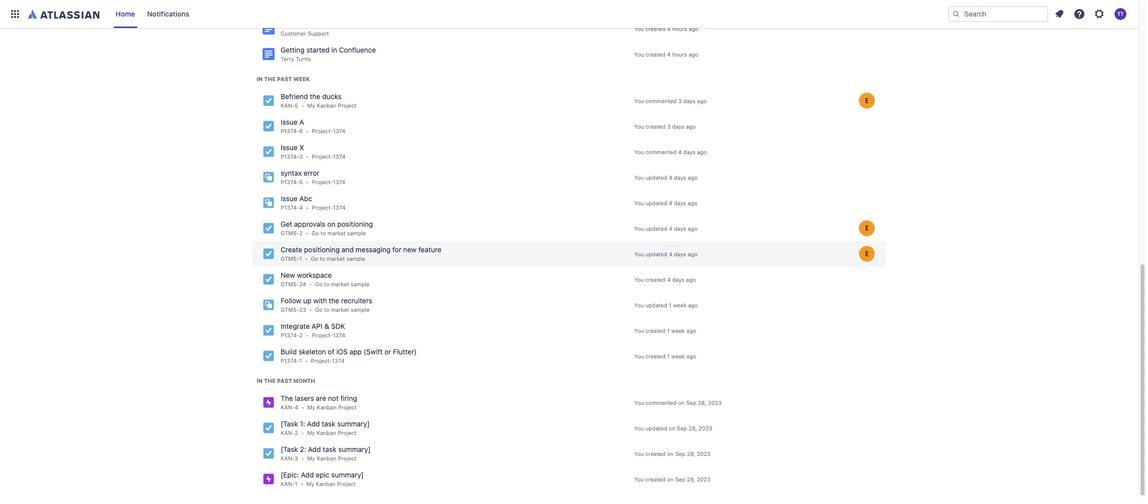 Task type: vqa. For each thing, say whether or not it's contained in the screenshot.


Task type: describe. For each thing, give the bounding box(es) containing it.
issue abc p1374-4 • project-1374
[[281, 194, 346, 211]]

sample inside the new workspace gtms-24 • go to market sample
[[351, 281, 370, 288]]

the inside follow up with the recruiters gtms-23 • go to market sample
[[329, 297, 339, 305]]

jira image for issue x
[[263, 146, 275, 158]]

Search field
[[948, 6, 1049, 22]]

3 up you created 3 days ago
[[678, 98, 682, 104]]

notifications button
[[143, 6, 193, 22]]

week for build skeleton of ios app (swift or flutter)
[[671, 353, 685, 360]]

1374 for x
[[333, 153, 346, 160]]

28, for the lasers are not firing
[[698, 400, 707, 406]]

• inside syntax error p1374-5 • project-1374
[[306, 179, 309, 185]]

• inside build skeleton of ios app (swift or flutter) p1374-1 • project-1374
[[305, 358, 308, 364]]

feature
[[419, 246, 442, 254]]

positioning inside get approvals on positioning gtms-2 • go to market sample
[[337, 220, 373, 229]]

new workspace gtms-24 • go to market sample
[[281, 271, 370, 288]]

the lasers are not firing kan-4 • my kanban project
[[281, 394, 357, 411]]

confluence
[[339, 46, 376, 54]]

flutter)
[[393, 348, 417, 356]]

jira image for [task 2: add task summary]
[[263, 448, 275, 460]]

to inside the new workspace gtms-24 • go to market sample
[[324, 281, 330, 288]]

4 inside the lasers are not firing kan-4 • my kanban project
[[295, 404, 298, 411]]

3 inside [task 2: add task summary] kan-3 • my kanban project
[[295, 456, 298, 462]]

2:
[[300, 446, 306, 454]]

create
[[281, 246, 302, 254]]

6
[[299, 128, 303, 134]]

24
[[299, 281, 306, 288]]

you for get approvals on positioning
[[634, 226, 644, 232]]

(swift
[[364, 348, 383, 356]]

started
[[307, 46, 330, 54]]

created for build skeleton of ios app (swift or flutter)
[[646, 353, 666, 360]]

23
[[299, 307, 306, 313]]

support
[[308, 30, 329, 37]]

getting
[[281, 46, 305, 54]]

jira image for the lasers are not firing
[[263, 397, 275, 409]]

kanban inside befriend the ducks kan-5 • my kanban project
[[317, 102, 336, 109]]

4 inside issue abc p1374-4 • project-1374
[[299, 204, 303, 211]]

build skeleton of ios app (swift or flutter) p1374-1 • project-1374
[[281, 348, 417, 364]]

created for getting started in confluence
[[646, 51, 666, 58]]

ago for issue a
[[686, 123, 696, 130]]

1 down 'you updated 1 week ago'
[[667, 328, 670, 334]]

you for befriend the ducks
[[634, 98, 644, 104]]

• inside issue abc p1374-4 • project-1374
[[306, 204, 309, 211]]

you created 1 week ago for integrate api & sdk
[[634, 328, 696, 334]]

project inside befriend the ducks kan-5 • my kanban project
[[338, 102, 357, 109]]

4 for syntax error
[[669, 174, 673, 181]]

5 inside befriend the ducks kan-5 • my kanban project
[[295, 102, 298, 109]]

home button
[[112, 6, 139, 22]]

terry
[[281, 56, 294, 62]]

kan- inside befriend the ducks kan-5 • my kanban project
[[281, 102, 295, 109]]

4 for create positioning and messaging for new feature
[[669, 251, 673, 258]]

you created on sep 28, 2023 for [epic: add epic summary]
[[634, 477, 711, 483]]

kan- for the lasers are not firing
[[281, 404, 295, 411]]

kan- for [task 2: add task summary]
[[281, 456, 295, 462]]

in the past week
[[257, 76, 310, 82]]

follow
[[281, 297, 301, 305]]

ago for build skeleton of ios app (swift or flutter)
[[687, 353, 696, 360]]

28, for [epic: add epic summary]
[[687, 477, 696, 483]]

• inside the lasers are not firing kan-4 • my kanban project
[[302, 404, 304, 411]]

in
[[332, 46, 337, 54]]

kanban for lasers
[[317, 404, 337, 411]]

1 up you commented on sep 28, 2023
[[667, 353, 670, 360]]

for
[[393, 246, 402, 254]]

1 you from the top
[[634, 25, 644, 32]]

you for [task 2: add task summary]
[[634, 451, 644, 458]]

recruiters
[[341, 297, 372, 305]]

settings icon image
[[1094, 8, 1106, 20]]

2023 for the lasers are not firing
[[708, 400, 722, 406]]

updated for create positioning and messaging for new feature
[[646, 251, 667, 258]]

on for [epic: add epic summary]
[[667, 477, 674, 483]]

p1374- inside build skeleton of ios app (swift or flutter) p1374-1 • project-1374
[[281, 358, 299, 364]]

ducks
[[322, 92, 342, 101]]

you created 1 week ago for build skeleton of ios app (swift or flutter)
[[634, 353, 696, 360]]

gtms- inside the new workspace gtms-24 • go to market sample
[[281, 281, 299, 288]]

1 inside create positioning and messaging for new feature gtms-1 • go to market sample
[[299, 256, 302, 262]]

you updated 4 days ago for issue abc
[[634, 200, 698, 206]]

project- inside build skeleton of ios app (swift or flutter) p1374-1 • project-1374
[[311, 358, 332, 364]]

in the past month
[[257, 378, 315, 384]]

issue a p1374-6 • project-1374
[[281, 118, 346, 134]]

4 for issue x
[[678, 149, 682, 155]]

home element
[[6, 0, 948, 28]]

1:
[[300, 420, 305, 429]]

commented for •
[[646, 98, 677, 104]]

summary] for [task 1: add task summary]
[[337, 420, 370, 429]]

add inside [epic: add epic summary] kan-1 • my kanban project
[[301, 471, 314, 480]]

you created 4 hours ago for terry turtle
[[634, 51, 699, 58]]

error
[[304, 169, 320, 177]]

app
[[350, 348, 362, 356]]

[task 1: add task summary] kan-2 • my kanban project
[[281, 420, 370, 437]]

4 for getting started in confluence
[[667, 51, 671, 58]]

you for [epic: add epic summary]
[[634, 477, 644, 483]]

sep for [task 1: add task summary]
[[677, 426, 687, 432]]

notifications
[[147, 10, 189, 18]]

follow up with the recruiters gtms-23 • go to market sample
[[281, 297, 372, 313]]

project- for error
[[312, 179, 333, 185]]

1374 inside build skeleton of ios app (swift or flutter) p1374-1 • project-1374
[[332, 358, 345, 364]]

sample inside get approvals on positioning gtms-2 • go to market sample
[[347, 230, 366, 237]]

2023 for [task 2: add task summary]
[[697, 451, 711, 458]]

go inside follow up with the recruiters gtms-23 • go to market sample
[[315, 307, 323, 313]]

ago for get approvals on positioning
[[688, 226, 698, 232]]

jira image for build skeleton of ios app (swift or flutter)
[[263, 351, 275, 363]]

you updated 4 days ago for syntax error
[[634, 174, 698, 181]]

not
[[328, 394, 339, 403]]

messaging
[[356, 246, 391, 254]]

days for issue abc
[[674, 200, 686, 206]]

customer
[[281, 30, 306, 37]]

and
[[342, 246, 354, 254]]

get
[[281, 220, 292, 229]]

you for follow up with the recruiters
[[634, 302, 644, 309]]

2023 for [task 1: add task summary]
[[699, 426, 713, 432]]

week for follow up with the recruiters
[[673, 302, 687, 309]]

days for new workspace
[[672, 277, 685, 283]]

workspace
[[297, 271, 332, 280]]

project for [task 1: add task summary]
[[338, 430, 357, 437]]

you commented 3 days ago
[[634, 98, 707, 104]]

created for issue a
[[646, 123, 666, 130]]

lasers
[[295, 394, 314, 403]]

ago for issue abc
[[688, 200, 698, 206]]

or
[[385, 348, 391, 356]]

up
[[303, 297, 312, 305]]

2023 for [epic: add epic summary]
[[697, 477, 711, 483]]

jira image for [task
[[263, 423, 275, 435]]

in for befriend
[[257, 76, 263, 82]]

market inside the new workspace gtms-24 • go to market sample
[[331, 281, 349, 288]]

summary] inside [epic: add epic summary] kan-1 • my kanban project
[[331, 471, 364, 480]]

my for lasers
[[307, 404, 315, 411]]

integrate
[[281, 322, 310, 331]]

[epic:
[[281, 471, 299, 480]]

you updated on sep 28, 2023
[[634, 426, 713, 432]]

created for [epic: add epic summary]
[[646, 477, 666, 483]]

syntax error p1374-5 • project-1374
[[281, 169, 346, 185]]

the for in the past week
[[264, 76, 276, 82]]

project- for abc
[[312, 204, 333, 211]]

gtms- inside follow up with the recruiters gtms-23 • go to market sample
[[281, 307, 299, 313]]

• inside befriend the ducks kan-5 • my kanban project
[[302, 102, 304, 109]]

ago for getting started in confluence
[[689, 51, 699, 58]]

2 for get
[[299, 230, 303, 237]]

my for 1:
[[307, 430, 315, 437]]

days for issue x
[[684, 149, 696, 155]]

• inside follow up with the recruiters gtms-23 • go to market sample
[[309, 307, 312, 313]]

befriend
[[281, 92, 308, 101]]

help icon image
[[1074, 8, 1086, 20]]

my inside befriend the ducks kan-5 • my kanban project
[[307, 102, 315, 109]]

hours for terry turtle
[[672, 51, 687, 58]]

get approvals on positioning gtms-2 • go to market sample
[[281, 220, 373, 237]]

skeleton
[[299, 348, 326, 356]]

week up befriend
[[294, 76, 310, 82]]

you created on sep 28, 2023 for [task 2: add task summary]
[[634, 451, 711, 458]]

jira image for [epic:
[[263, 474, 275, 486]]

project- inside integrate api & sdk p1374-2 • project-1374
[[312, 332, 333, 339]]

epic
[[316, 471, 330, 480]]

3 eloisefrancis23 image from the top
[[859, 246, 875, 262]]

confluence image for customer support
[[263, 23, 275, 35]]

project- for x
[[312, 153, 333, 160]]

ago for new workspace
[[686, 277, 696, 283]]

search image
[[952, 10, 961, 18]]

turtle
[[296, 56, 311, 62]]

p1374- for syntax error
[[281, 179, 299, 185]]



Task type: locate. For each thing, give the bounding box(es) containing it.
summary] inside [task 1: add task summary] kan-2 • my kanban project
[[337, 420, 370, 429]]

1 vertical spatial task
[[323, 446, 337, 454]]

issue left a
[[281, 118, 298, 126]]

commented up you created 3 days ago
[[646, 98, 677, 104]]

my down [task 2: add task summary] kan-3 • my kanban project
[[306, 481, 314, 488]]

add for 2:
[[308, 446, 321, 454]]

[task inside [task 1: add task summary] kan-2 • my kanban project
[[281, 420, 298, 429]]

days for create positioning and messaging for new feature
[[674, 251, 686, 258]]

issue x p1374-3 • project-1374
[[281, 143, 346, 160]]

hours
[[672, 25, 687, 32], [672, 51, 687, 58]]

1374 for abc
[[333, 204, 346, 211]]

jira image for issue
[[263, 120, 275, 133]]

you created 4 hours ago
[[634, 25, 699, 32], [634, 51, 699, 58]]

updated for issue abc
[[646, 200, 667, 206]]

1 vertical spatial hours
[[672, 51, 687, 58]]

project- inside issue abc p1374-4 • project-1374
[[312, 204, 333, 211]]

project
[[338, 102, 357, 109], [338, 404, 357, 411], [338, 430, 357, 437], [338, 456, 357, 462], [337, 481, 356, 488]]

0 horizontal spatial 5
[[295, 102, 298, 109]]

go inside get approvals on positioning gtms-2 • go to market sample
[[312, 230, 319, 237]]

add right 2:
[[308, 446, 321, 454]]

0 vertical spatial you created 4 hours ago
[[634, 25, 699, 32]]

1 you created 4 hours ago from the top
[[634, 25, 699, 32]]

eloisefrancis23 image for get approvals on positioning
[[859, 221, 875, 237]]

1374 down ios
[[332, 358, 345, 364]]

you for syntax error
[[634, 174, 644, 181]]

0 vertical spatial past
[[277, 76, 292, 82]]

project- inside issue x p1374-3 • project-1374
[[312, 153, 333, 160]]

p1374- inside "issue a p1374-6 • project-1374"
[[281, 128, 299, 134]]

project inside the lasers are not firing kan-4 • my kanban project
[[338, 404, 357, 411]]

jira image
[[263, 95, 275, 107], [263, 120, 275, 133], [263, 274, 275, 286], [263, 299, 275, 311], [263, 423, 275, 435], [263, 474, 275, 486]]

sample down recruiters
[[351, 307, 370, 313]]

1 vertical spatial summary]
[[338, 446, 371, 454]]

project- up error
[[312, 153, 333, 160]]

• inside "issue a p1374-6 • project-1374"
[[306, 128, 309, 134]]

2 p1374- from the top
[[281, 153, 299, 160]]

• inside get approvals on positioning gtms-2 • go to market sample
[[306, 230, 309, 237]]

task down [task 1: add task summary] kan-2 • my kanban project
[[323, 446, 337, 454]]

you commented 4 days ago
[[634, 149, 707, 155]]

confluence image for terry turtle
[[263, 48, 275, 60]]

1 vertical spatial issue
[[281, 143, 298, 152]]

days for issue a
[[672, 123, 685, 130]]

sample inside follow up with the recruiters gtms-23 • go to market sample
[[351, 307, 370, 313]]

1 vertical spatial positioning
[[304, 246, 340, 254]]

kan- inside [epic: add epic summary] kan-1 • my kanban project
[[281, 481, 295, 488]]

positioning inside create positioning and messaging for new feature gtms-1 • go to market sample
[[304, 246, 340, 254]]

4 p1374- from the top
[[281, 204, 299, 211]]

1374 up syntax error p1374-5 • project-1374
[[333, 153, 346, 160]]

jira image left 1:
[[263, 423, 275, 435]]

5 created from the top
[[646, 328, 666, 334]]

summary] down [task 1: add task summary] kan-2 • my kanban project
[[338, 446, 371, 454]]

kan- inside [task 2: add task summary] kan-3 • my kanban project
[[281, 456, 295, 462]]

market inside follow up with the recruiters gtms-23 • go to market sample
[[331, 307, 349, 313]]

1374 inside "issue a p1374-6 • project-1374"
[[333, 128, 346, 134]]

kanban for 1:
[[317, 430, 336, 437]]

[task for [task 2: add task summary]
[[281, 446, 298, 454]]

my inside the lasers are not firing kan-4 • my kanban project
[[307, 404, 315, 411]]

1 commented from the top
[[646, 98, 677, 104]]

new
[[403, 246, 417, 254]]

summary] down the firing
[[337, 420, 370, 429]]

my down lasers
[[307, 404, 315, 411]]

1 vertical spatial [task
[[281, 446, 298, 454]]

kanban for 2:
[[317, 456, 337, 462]]

project- inside "issue a p1374-6 • project-1374"
[[312, 128, 333, 134]]

kanban inside the lasers are not firing kan-4 • my kanban project
[[317, 404, 337, 411]]

issue left x on the left top
[[281, 143, 298, 152]]

1 updated from the top
[[646, 174, 667, 181]]

jira image left befriend
[[263, 95, 275, 107]]

0 vertical spatial you created 1 week ago
[[634, 328, 696, 334]]

go down with
[[315, 307, 323, 313]]

2 issue from the top
[[281, 143, 298, 152]]

p1374- down integrate
[[281, 332, 299, 339]]

you created 1 week ago down 'you updated 1 week ago'
[[634, 328, 696, 334]]

go inside the new workspace gtms-24 • go to market sample
[[315, 281, 323, 288]]

sample
[[347, 230, 366, 237], [347, 256, 365, 262], [351, 281, 370, 288], [351, 307, 370, 313]]

ago for befriend the ducks
[[697, 98, 707, 104]]

0 vertical spatial confluence image
[[263, 23, 275, 35]]

project inside [epic: add epic summary] kan-1 • my kanban project
[[337, 481, 356, 488]]

issue inside issue abc p1374-4 • project-1374
[[281, 194, 298, 203]]

3 down x on the left top
[[299, 153, 303, 160]]

5 updated from the top
[[646, 302, 667, 309]]

task down the lasers are not firing kan-4 • my kanban project
[[322, 420, 336, 429]]

1 you created on sep 28, 2023 from the top
[[634, 451, 711, 458]]

1 vertical spatial confluence image
[[263, 48, 275, 60]]

updated for [task 1: add task summary]
[[646, 426, 667, 432]]

you updated 4 days ago for create positioning and messaging for new feature
[[634, 251, 698, 258]]

commented down you created 3 days ago
[[646, 149, 677, 155]]

ago
[[689, 25, 699, 32], [689, 51, 699, 58], [697, 98, 707, 104], [686, 123, 696, 130], [697, 149, 707, 155], [688, 174, 698, 181], [688, 200, 698, 206], [688, 226, 698, 232], [688, 251, 698, 258], [686, 277, 696, 283], [688, 302, 698, 309], [687, 328, 696, 334], [687, 353, 696, 360]]

past for the lasers are not firing
[[277, 378, 292, 384]]

on
[[327, 220, 336, 229], [678, 400, 685, 406], [669, 426, 676, 432], [667, 451, 674, 458], [667, 477, 674, 483]]

0 vertical spatial [task
[[281, 420, 298, 429]]

2
[[299, 230, 303, 237], [299, 332, 303, 339], [295, 430, 298, 437]]

jira image for befriend
[[263, 95, 275, 107]]

1 vertical spatial 2
[[299, 332, 303, 339]]

task inside [task 1: add task summary] kan-2 • my kanban project
[[322, 420, 336, 429]]

jira image left "create"
[[263, 248, 275, 260]]

1 hours from the top
[[672, 25, 687, 32]]

jira image left follow at bottom
[[263, 299, 275, 311]]

1 down you created 4 days ago on the right of the page
[[669, 302, 672, 309]]

1 vertical spatial you created on sep 28, 2023
[[634, 477, 711, 483]]

1374 for error
[[333, 179, 346, 185]]

2 you created 1 week ago from the top
[[634, 353, 696, 360]]

2 hours from the top
[[672, 51, 687, 58]]

&
[[324, 322, 329, 331]]

2 updated from the top
[[646, 200, 667, 206]]

2 down integrate
[[299, 332, 303, 339]]

1 vertical spatial you created 4 hours ago
[[634, 51, 699, 58]]

my down befriend
[[307, 102, 315, 109]]

p1374- for issue a
[[281, 128, 299, 134]]

you updated 1 week ago
[[634, 302, 698, 309]]

integrate api & sdk p1374-2 • project-1374
[[281, 322, 345, 339]]

kanban inside [task 2: add task summary] kan-3 • my kanban project
[[317, 456, 337, 462]]

jira image
[[263, 146, 275, 158], [263, 172, 275, 184], [263, 197, 275, 209], [263, 223, 275, 235], [263, 248, 275, 260], [263, 325, 275, 337], [263, 351, 275, 363], [263, 397, 275, 409], [263, 448, 275, 460]]

2 you updated 4 days ago from the top
[[634, 200, 698, 206]]

appswitcher icon image
[[9, 8, 21, 20]]

created for [task 2: add task summary]
[[646, 451, 666, 458]]

28, for [task 1: add task summary]
[[689, 426, 697, 432]]

2 you from the top
[[634, 51, 644, 58]]

my up [task 2: add task summary] kan-3 • my kanban project
[[307, 430, 315, 437]]

2 eloisefrancis23 image from the top
[[859, 221, 875, 237]]

my inside [task 2: add task summary] kan-3 • my kanban project
[[307, 456, 315, 462]]

[task left 1:
[[281, 420, 298, 429]]

go up workspace
[[311, 256, 318, 262]]

1 kan- from the top
[[281, 102, 295, 109]]

commented
[[646, 98, 677, 104], [646, 149, 677, 155], [646, 400, 677, 406]]

market inside get approvals on positioning gtms-2 • go to market sample
[[328, 230, 346, 237]]

build
[[281, 348, 297, 356]]

week down you created 4 days ago on the right of the page
[[673, 302, 687, 309]]

3 down you commented 3 days ago
[[667, 123, 671, 130]]

summary]
[[337, 420, 370, 429], [338, 446, 371, 454], [331, 471, 364, 480]]

my for 2:
[[307, 456, 315, 462]]

my up [epic: add epic summary] kan-1 • my kanban project
[[307, 456, 315, 462]]

5
[[295, 102, 298, 109], [299, 179, 303, 185]]

6 jira image from the top
[[263, 325, 275, 337]]

10 you from the top
[[634, 277, 644, 283]]

kan- for [task 1: add task summary]
[[281, 430, 295, 437]]

8 jira image from the top
[[263, 397, 275, 409]]

9 jira image from the top
[[263, 448, 275, 460]]

customer support
[[281, 30, 329, 37]]

to inside get approvals on positioning gtms-2 • go to market sample
[[321, 230, 326, 237]]

gtms- down follow at bottom
[[281, 307, 299, 313]]

abc
[[300, 194, 312, 203]]

4 you from the top
[[634, 123, 644, 130]]

jira image for get approvals on positioning
[[263, 223, 275, 235]]

project- right 6
[[312, 128, 333, 134]]

0 vertical spatial positioning
[[337, 220, 373, 229]]

1374 inside issue x p1374-3 • project-1374
[[333, 153, 346, 160]]

• inside [task 2: add task summary] kan-3 • my kanban project
[[302, 456, 304, 462]]

[task 2: add task summary] kan-3 • my kanban project
[[281, 446, 371, 462]]

market down and
[[327, 256, 345, 262]]

1 you updated 4 days ago from the top
[[634, 174, 698, 181]]

you for issue a
[[634, 123, 644, 130]]

sample up recruiters
[[351, 281, 370, 288]]

5 down befriend
[[295, 102, 298, 109]]

3 you updated 4 days ago from the top
[[634, 226, 698, 232]]

kanban up epic
[[317, 456, 337, 462]]

sample up and
[[347, 230, 366, 237]]

kanban inside [task 1: add task summary] kan-2 • my kanban project
[[317, 430, 336, 437]]

to inside create positioning and messaging for new feature gtms-1 • go to market sample
[[320, 256, 325, 262]]

market inside create positioning and messaging for new feature gtms-1 • go to market sample
[[327, 256, 345, 262]]

sdk
[[331, 322, 345, 331]]

2 vertical spatial 2
[[295, 430, 298, 437]]

2 past from the top
[[277, 378, 292, 384]]

8 you from the top
[[634, 226, 644, 232]]

market up and
[[328, 230, 346, 237]]

5 jira image from the top
[[263, 248, 275, 260]]

1 jira image from the top
[[263, 146, 275, 158]]

p1374- down syntax
[[281, 179, 299, 185]]

0 vertical spatial eloisefrancis23 image
[[859, 93, 875, 109]]

kanban down are
[[317, 404, 337, 411]]

13 you from the top
[[634, 353, 644, 360]]

task for 1:
[[322, 420, 336, 429]]

7 created from the top
[[646, 451, 666, 458]]

1374
[[333, 128, 346, 134], [333, 153, 346, 160], [333, 179, 346, 185], [333, 204, 346, 211], [333, 332, 345, 339], [332, 358, 345, 364]]

p1374- inside issue x p1374-3 • project-1374
[[281, 153, 299, 160]]

[task inside [task 2: add task summary] kan-3 • my kanban project
[[281, 446, 298, 454]]

0 vertical spatial add
[[307, 420, 320, 429]]

jira image left the on the bottom left
[[263, 397, 275, 409]]

are
[[316, 394, 326, 403]]

0 vertical spatial in
[[257, 76, 263, 82]]

hours for customer support
[[672, 25, 687, 32]]

1374 inside syntax error p1374-5 • project-1374
[[333, 179, 346, 185]]

28, for [task 2: add task summary]
[[687, 451, 696, 458]]

you for new workspace
[[634, 277, 644, 283]]

4 jira image from the top
[[263, 223, 275, 235]]

2 commented from the top
[[646, 149, 677, 155]]

gtms- down get
[[281, 230, 299, 237]]

ios
[[336, 348, 348, 356]]

1 confluence image from the top
[[263, 23, 275, 35]]

4 gtms- from the top
[[281, 307, 299, 313]]

on for the lasers are not firing
[[678, 400, 685, 406]]

approvals
[[294, 220, 326, 229]]

project down ducks
[[338, 102, 357, 109]]

• inside create positioning and messaging for new feature gtms-1 • go to market sample
[[305, 256, 308, 262]]

issue inside "issue a p1374-6 • project-1374"
[[281, 118, 298, 126]]

market up sdk
[[331, 307, 349, 313]]

on inside get approvals on positioning gtms-2 • go to market sample
[[327, 220, 336, 229]]

befriend the ducks kan-5 • my kanban project
[[281, 92, 357, 109]]

0 vertical spatial task
[[322, 420, 336, 429]]

to down with
[[324, 307, 329, 313]]

1 down skeleton
[[299, 358, 302, 364]]

eloisefrancis23 image for befriend the ducks
[[859, 93, 875, 109]]

project inside [task 1: add task summary] kan-2 • my kanban project
[[338, 430, 357, 437]]

summary] for [task 2: add task summary]
[[338, 446, 371, 454]]

3 p1374- from the top
[[281, 179, 299, 185]]

you created 1 week ago
[[634, 328, 696, 334], [634, 353, 696, 360]]

• inside the new workspace gtms-24 • go to market sample
[[309, 281, 312, 288]]

0 vertical spatial 2
[[299, 230, 303, 237]]

1 you created 1 week ago from the top
[[634, 328, 696, 334]]

you for [task 1: add task summary]
[[634, 426, 644, 432]]

kan- inside [task 1: add task summary] kan-2 • my kanban project
[[281, 430, 295, 437]]

issue for issue a
[[281, 118, 298, 126]]

you commented on sep 28, 2023
[[634, 400, 722, 406]]

jira image left syntax
[[263, 172, 275, 184]]

sep for [epic: add epic summary]
[[675, 477, 686, 483]]

2 created from the top
[[646, 51, 666, 58]]

kanban down ducks
[[317, 102, 336, 109]]

2 vertical spatial eloisefrancis23 image
[[859, 246, 875, 262]]

• inside issue x p1374-3 • project-1374
[[306, 153, 309, 160]]

week for integrate api & sdk
[[671, 328, 685, 334]]

2 confluence image from the top
[[263, 48, 275, 60]]

11 you from the top
[[634, 302, 644, 309]]

2 jira image from the top
[[263, 120, 275, 133]]

6 you from the top
[[634, 174, 644, 181]]

past up befriend
[[277, 76, 292, 82]]

p1374- up issue x p1374-3 • project-1374
[[281, 128, 299, 134]]

1 vertical spatial in
[[257, 378, 263, 384]]

4 jira image from the top
[[263, 299, 275, 311]]

the
[[281, 394, 293, 403]]

project-
[[312, 128, 333, 134], [312, 153, 333, 160], [312, 179, 333, 185], [312, 204, 333, 211], [312, 332, 333, 339], [311, 358, 332, 364]]

p1374- inside integrate api & sdk p1374-2 • project-1374
[[281, 332, 299, 339]]

create positioning and messaging for new feature gtms-1 • go to market sample
[[281, 246, 442, 262]]

kanban
[[317, 102, 336, 109], [317, 404, 337, 411], [317, 430, 336, 437], [317, 456, 337, 462], [316, 481, 336, 488]]

p1374- inside syntax error p1374-5 • project-1374
[[281, 179, 299, 185]]

past for befriend the ducks
[[277, 76, 292, 82]]

• inside [task 1: add task summary] kan-2 • my kanban project
[[301, 430, 304, 437]]

add inside [task 2: add task summary] kan-3 • my kanban project
[[308, 446, 321, 454]]

4 for new workspace
[[667, 277, 671, 283]]

days for befriend the ducks
[[683, 98, 696, 104]]

ago for integrate api & sdk
[[687, 328, 696, 334]]

1 issue from the top
[[281, 118, 298, 126]]

in
[[257, 76, 263, 82], [257, 378, 263, 384]]

gtms- down "create"
[[281, 256, 299, 262]]

kan-
[[281, 102, 295, 109], [281, 404, 295, 411], [281, 430, 295, 437], [281, 456, 295, 462], [281, 481, 295, 488]]

you created 1 week ago up you commented on sep 28, 2023
[[634, 353, 696, 360]]

to up workspace
[[320, 256, 325, 262]]

1 inside build skeleton of ios app (swift or flutter) p1374-1 • project-1374
[[299, 358, 302, 364]]

project up [task 2: add task summary] kan-3 • my kanban project
[[338, 430, 357, 437]]

week up you commented on sep 28, 2023
[[671, 353, 685, 360]]

on for [task 2: add task summary]
[[667, 451, 674, 458]]

7 you from the top
[[634, 200, 644, 206]]

task inside [task 2: add task summary] kan-3 • my kanban project
[[323, 446, 337, 454]]

to down workspace
[[324, 281, 330, 288]]

commented up you updated on sep 28, 2023
[[646, 400, 677, 406]]

5 down syntax
[[299, 179, 303, 185]]

0 vertical spatial you created on sep 28, 2023
[[634, 451, 711, 458]]

sample inside create positioning and messaging for new feature gtms-1 • go to market sample
[[347, 256, 365, 262]]

5 you from the top
[[634, 149, 644, 155]]

6 p1374- from the top
[[281, 358, 299, 364]]

1 created from the top
[[646, 25, 666, 32]]

jira image left integrate
[[263, 325, 275, 337]]

project down [task 2: add task summary] kan-3 • my kanban project
[[337, 481, 356, 488]]

you updated 4 days ago for get approvals on positioning
[[634, 226, 698, 232]]

add left epic
[[301, 471, 314, 480]]

go inside create positioning and messaging for new feature gtms-1 • go to market sample
[[311, 256, 318, 262]]

1374 up issue abc p1374-4 • project-1374
[[333, 179, 346, 185]]

summary] right epic
[[331, 471, 364, 480]]

1374 inside issue abc p1374-4 • project-1374
[[333, 204, 346, 211]]

you for build skeleton of ios app (swift or flutter)
[[634, 353, 644, 360]]

3 updated from the top
[[646, 226, 667, 232]]

2 in from the top
[[257, 378, 263, 384]]

16 you from the top
[[634, 451, 644, 458]]

14 you from the top
[[634, 400, 644, 406]]

gtms- inside get approvals on positioning gtms-2 • go to market sample
[[281, 230, 299, 237]]

ago for syntax error
[[688, 174, 698, 181]]

go down workspace
[[315, 281, 323, 288]]

positioning
[[337, 220, 373, 229], [304, 246, 340, 254]]

5 inside syntax error p1374-5 • project-1374
[[299, 179, 303, 185]]

0 vertical spatial hours
[[672, 25, 687, 32]]

positioning up and
[[337, 220, 373, 229]]

2 inside [task 1: add task summary] kan-2 • my kanban project
[[295, 430, 298, 437]]

p1374- for issue x
[[281, 153, 299, 160]]

2 vertical spatial summary]
[[331, 471, 364, 480]]

1 down [epic:
[[295, 481, 297, 488]]

sep for [task 2: add task summary]
[[675, 451, 686, 458]]

updated for syntax error
[[646, 174, 667, 181]]

gtms- down the new
[[281, 281, 299, 288]]

p1374- down build
[[281, 358, 299, 364]]

you created 4 days ago
[[634, 277, 696, 283]]

jira image left [epic:
[[263, 474, 275, 486]]

3 jira image from the top
[[263, 274, 275, 286]]

confluence image
[[263, 23, 275, 35], [263, 48, 275, 60]]

2 vertical spatial commented
[[646, 400, 677, 406]]

4 created from the top
[[646, 277, 666, 283]]

project- down error
[[312, 179, 333, 185]]

new
[[281, 271, 295, 280]]

3 commented from the top
[[646, 400, 677, 406]]

created for new workspace
[[646, 277, 666, 283]]

[task left 2:
[[281, 446, 298, 454]]

kanban inside [epic: add epic summary] kan-1 • my kanban project
[[316, 481, 336, 488]]

add
[[307, 420, 320, 429], [308, 446, 321, 454], [301, 471, 314, 480]]

0 vertical spatial issue
[[281, 118, 298, 126]]

2 inside integrate api & sdk p1374-2 • project-1374
[[299, 332, 303, 339]]

issue left the abc
[[281, 194, 298, 203]]

1 past from the top
[[277, 76, 292, 82]]

created
[[646, 25, 666, 32], [646, 51, 666, 58], [646, 123, 666, 130], [646, 277, 666, 283], [646, 328, 666, 334], [646, 353, 666, 360], [646, 451, 666, 458], [646, 477, 666, 483]]

the inside befriend the ducks kan-5 • my kanban project
[[310, 92, 320, 101]]

the
[[264, 76, 276, 82], [310, 92, 320, 101], [329, 297, 339, 305], [264, 378, 276, 384]]

month
[[294, 378, 315, 384]]

4 you updated 4 days ago from the top
[[634, 251, 698, 258]]

days
[[683, 98, 696, 104], [672, 123, 685, 130], [684, 149, 696, 155], [674, 174, 686, 181], [674, 200, 686, 206], [674, 226, 686, 232], [674, 251, 686, 258], [672, 277, 685, 283]]

1374 up issue x p1374-3 • project-1374
[[333, 128, 346, 134]]

2 for integrate
[[299, 332, 303, 339]]

ago for create positioning and messaging for new feature
[[688, 251, 698, 258]]

task for 2:
[[323, 446, 337, 454]]

project for [task 2: add task summary]
[[338, 456, 357, 462]]

p1374- inside issue abc p1374-4 • project-1374
[[281, 204, 299, 211]]

6 jira image from the top
[[263, 474, 275, 486]]

2 you created on sep 28, 2023 from the top
[[634, 477, 711, 483]]

banner
[[0, 0, 1139, 28]]

project inside [task 2: add task summary] kan-3 • my kanban project
[[338, 456, 357, 462]]

1
[[299, 256, 302, 262], [669, 302, 672, 309], [667, 328, 670, 334], [667, 353, 670, 360], [299, 358, 302, 364], [295, 481, 297, 488]]

x
[[300, 143, 304, 152]]

go
[[312, 230, 319, 237], [311, 256, 318, 262], [315, 281, 323, 288], [315, 307, 323, 313]]

to inside follow up with the recruiters gtms-23 • go to market sample
[[324, 307, 329, 313]]

2 gtms- from the top
[[281, 256, 299, 262]]

4 for issue abc
[[669, 200, 673, 206]]

kanban up [task 2: add task summary] kan-3 • my kanban project
[[317, 430, 336, 437]]

p1374- up syntax
[[281, 153, 299, 160]]

1 vertical spatial add
[[308, 446, 321, 454]]

getting started in confluence terry turtle
[[281, 46, 376, 62]]

3 kan- from the top
[[281, 430, 295, 437]]

2 kan- from the top
[[281, 404, 295, 411]]

6 created from the top
[[646, 353, 666, 360]]

[epic: add epic summary] kan-1 • my kanban project
[[281, 471, 364, 488]]

home
[[116, 10, 135, 18]]

issue inside issue x p1374-3 • project-1374
[[281, 143, 298, 152]]

my inside [epic: add epic summary] kan-1 • my kanban project
[[306, 481, 314, 488]]

you for getting started in confluence
[[634, 51, 644, 58]]

0 vertical spatial summary]
[[337, 420, 370, 429]]

1 vertical spatial past
[[277, 378, 292, 384]]

1 in from the top
[[257, 76, 263, 82]]

4 kan- from the top
[[281, 456, 295, 462]]

2 jira image from the top
[[263, 172, 275, 184]]

summary] inside [task 2: add task summary] kan-3 • my kanban project
[[338, 446, 371, 454]]

1374 inside integrate api & sdk p1374-2 • project-1374
[[333, 332, 345, 339]]

of
[[328, 348, 334, 356]]

on for [task 1: add task summary]
[[669, 426, 676, 432]]

kan- inside the lasers are not firing kan-4 • my kanban project
[[281, 404, 295, 411]]

1 inside [epic: add epic summary] kan-1 • my kanban project
[[295, 481, 297, 488]]

syntax
[[281, 169, 302, 177]]

3 issue from the top
[[281, 194, 298, 203]]

eloisefrancis23 image
[[859, 93, 875, 109], [859, 221, 875, 237], [859, 246, 875, 262]]

1 vertical spatial you created 1 week ago
[[634, 353, 696, 360]]

1 [task from the top
[[281, 420, 298, 429]]

jira image for syntax error
[[263, 172, 275, 184]]

kanban down epic
[[316, 481, 336, 488]]

ago for follow up with the recruiters
[[688, 302, 698, 309]]

15 you from the top
[[634, 426, 644, 432]]

3 inside issue x p1374-3 • project-1374
[[299, 153, 303, 160]]

project- down &
[[312, 332, 333, 339]]

3 created from the top
[[646, 123, 666, 130]]

confluence image left customer at left top
[[263, 23, 275, 35]]

week
[[294, 76, 310, 82], [673, 302, 687, 309], [671, 328, 685, 334], [671, 353, 685, 360]]

3 jira image from the top
[[263, 197, 275, 209]]

days for get approvals on positioning
[[674, 226, 686, 232]]

banner containing home
[[0, 0, 1139, 28]]

add inside [task 1: add task summary] kan-2 • my kanban project
[[307, 420, 320, 429]]

with
[[313, 297, 327, 305]]

project down the firing
[[338, 404, 357, 411]]

7 jira image from the top
[[263, 351, 275, 363]]

2 down approvals
[[299, 230, 303, 237]]

12 you from the top
[[634, 328, 644, 334]]

jira image for follow
[[263, 299, 275, 311]]

5 kan- from the top
[[281, 481, 295, 488]]

jira image left x on the left top
[[263, 146, 275, 158]]

8 created from the top
[[646, 477, 666, 483]]

to
[[321, 230, 326, 237], [320, 256, 325, 262], [324, 281, 330, 288], [324, 307, 329, 313]]

1374 for a
[[333, 128, 346, 134]]

1374 down sdk
[[333, 332, 345, 339]]

you
[[634, 25, 644, 32], [634, 51, 644, 58], [634, 98, 644, 104], [634, 123, 644, 130], [634, 149, 644, 155], [634, 174, 644, 181], [634, 200, 644, 206], [634, 226, 644, 232], [634, 251, 644, 258], [634, 277, 644, 283], [634, 302, 644, 309], [634, 328, 644, 334], [634, 353, 644, 360], [634, 400, 644, 406], [634, 426, 644, 432], [634, 451, 644, 458], [634, 477, 644, 483]]

you created 3 days ago
[[634, 123, 696, 130]]

gtms-
[[281, 230, 299, 237], [281, 256, 299, 262], [281, 281, 299, 288], [281, 307, 299, 313]]

project for the lasers are not firing
[[338, 404, 357, 411]]

4 for get approvals on positioning
[[669, 226, 673, 232]]

0 vertical spatial commented
[[646, 98, 677, 104]]

p1374- for issue abc
[[281, 204, 299, 211]]

api
[[312, 322, 323, 331]]

gtms- inside create positioning and messaging for new feature gtms-1 • go to market sample
[[281, 256, 299, 262]]

you updated 4 days ago
[[634, 174, 698, 181], [634, 200, 698, 206], [634, 226, 698, 232], [634, 251, 698, 258]]

5 p1374- from the top
[[281, 332, 299, 339]]

2 [task from the top
[[281, 446, 298, 454]]

go down approvals
[[312, 230, 319, 237]]

past up the on the bottom left
[[277, 378, 292, 384]]

atlassian image
[[28, 8, 100, 20], [28, 8, 100, 20]]

in for the
[[257, 378, 263, 384]]

firing
[[341, 394, 357, 403]]

sample down and
[[347, 256, 365, 262]]

task
[[322, 420, 336, 429], [323, 446, 337, 454]]

jira image for issue abc
[[263, 197, 275, 209]]

1374 up get approvals on positioning gtms-2 • go to market sample
[[333, 204, 346, 211]]

the for in the past month
[[264, 378, 276, 384]]

1 vertical spatial eloisefrancis23 image
[[859, 221, 875, 237]]

1 eloisefrancis23 image from the top
[[859, 93, 875, 109]]

3 you from the top
[[634, 98, 644, 104]]

17 you from the top
[[634, 477, 644, 483]]

3 up [epic:
[[295, 456, 298, 462]]

the for befriend the ducks kan-5 • my kanban project
[[310, 92, 320, 101]]

updated
[[646, 174, 667, 181], [646, 200, 667, 206], [646, 226, 667, 232], [646, 251, 667, 258], [646, 302, 667, 309], [646, 426, 667, 432]]

to down approvals
[[321, 230, 326, 237]]

1 horizontal spatial 5
[[299, 179, 303, 185]]

1 gtms- from the top
[[281, 230, 299, 237]]

you for the lasers are not firing
[[634, 400, 644, 406]]

project- for a
[[312, 128, 333, 134]]

5 jira image from the top
[[263, 423, 275, 435]]

1 jira image from the top
[[263, 95, 275, 107]]

•
[[302, 102, 304, 109], [306, 128, 309, 134], [306, 153, 309, 160], [306, 179, 309, 185], [306, 204, 309, 211], [306, 230, 309, 237], [305, 256, 308, 262], [309, 281, 312, 288], [309, 307, 312, 313], [306, 332, 309, 339], [305, 358, 308, 364], [302, 404, 304, 411], [301, 430, 304, 437], [302, 456, 304, 462], [301, 481, 303, 488]]

1 vertical spatial 5
[[299, 179, 303, 185]]

confluence image left 'terry'
[[263, 48, 275, 60]]

notifications image
[[1054, 8, 1066, 20]]

1 p1374- from the top
[[281, 128, 299, 134]]

0 vertical spatial 5
[[295, 102, 298, 109]]

2 vertical spatial issue
[[281, 194, 298, 203]]

2 down lasers
[[295, 430, 298, 437]]

4
[[667, 25, 671, 32], [667, 51, 671, 58], [678, 149, 682, 155], [669, 174, 673, 181], [669, 200, 673, 206], [299, 204, 303, 211], [669, 226, 673, 232], [669, 251, 673, 258], [667, 277, 671, 283], [295, 404, 298, 411]]

week down 'you updated 1 week ago'
[[671, 328, 685, 334]]

4 updated from the top
[[646, 251, 667, 258]]

a
[[300, 118, 304, 126]]

2 vertical spatial add
[[301, 471, 314, 480]]

jira image left the abc
[[263, 197, 275, 209]]

project up [epic: add epic summary] kan-1 • my kanban project
[[338, 456, 357, 462]]

project- down skeleton
[[311, 358, 332, 364]]

• inside [epic: add epic summary] kan-1 • my kanban project
[[301, 481, 303, 488]]

2 you created 4 hours ago from the top
[[634, 51, 699, 58]]

1 vertical spatial commented
[[646, 149, 677, 155]]

6 updated from the top
[[646, 426, 667, 432]]

market
[[328, 230, 346, 237], [327, 256, 345, 262], [331, 281, 349, 288], [331, 307, 349, 313]]

• inside integrate api & sdk p1374-2 • project-1374
[[306, 332, 309, 339]]

3 gtms- from the top
[[281, 281, 299, 288]]

you created 4 hours ago for customer support
[[634, 25, 699, 32]]

you for issue abc
[[634, 200, 644, 206]]

my inside [task 1: add task summary] kan-2 • my kanban project
[[307, 430, 315, 437]]

9 you from the top
[[634, 251, 644, 258]]

2 inside get approvals on positioning gtms-2 • go to market sample
[[299, 230, 303, 237]]

3
[[678, 98, 682, 104], [667, 123, 671, 130], [299, 153, 303, 160], [295, 456, 298, 462]]

jira image for create positioning and messaging for new feature
[[263, 248, 275, 260]]



